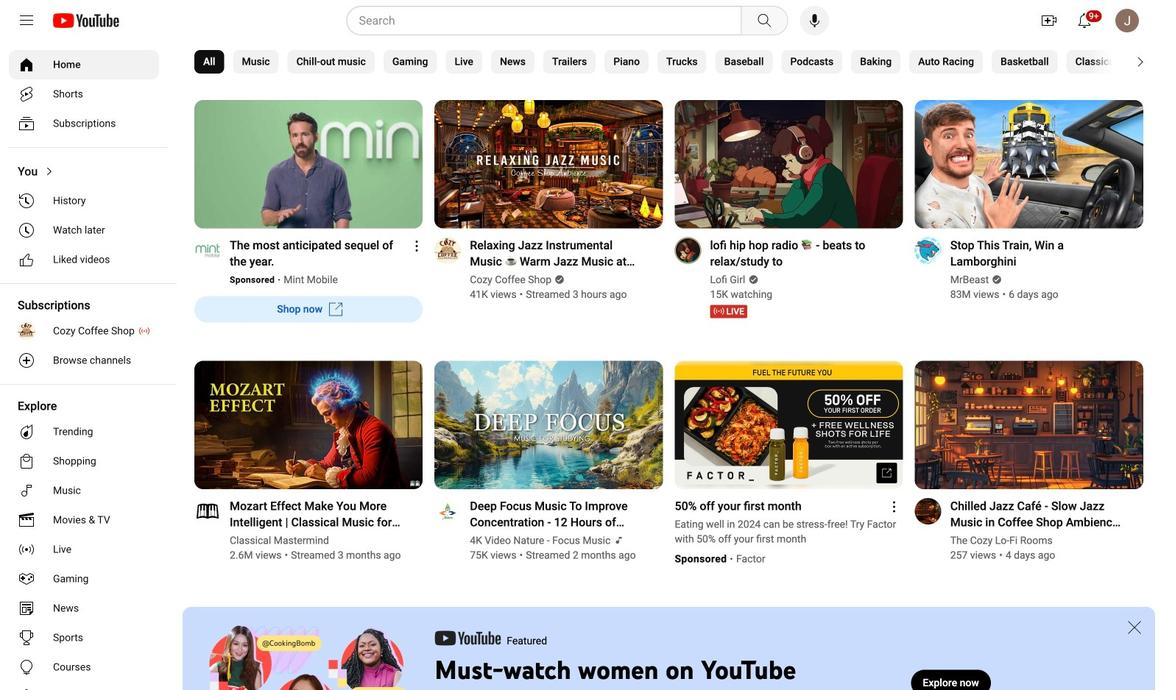 Task type: locate. For each thing, give the bounding box(es) containing it.
0 horizontal spatial verified image
[[552, 275, 565, 285]]

sponsored image
[[230, 274, 284, 287], [675, 550, 736, 569]]

verified image
[[552, 275, 565, 285], [989, 275, 1002, 285]]

verified image for stop this train, win a lamborghini by mrbeast 83,337,301 views 6 days ago 18 minutes element
[[989, 275, 1002, 285]]

mrbeast image
[[915, 237, 941, 264]]

Search text field
[[359, 11, 738, 30]]

2 verified image from the left
[[989, 275, 1002, 285]]

None search field
[[320, 6, 791, 35]]

0 horizontal spatial sponsored image
[[230, 274, 284, 287]]

1 horizontal spatial sponsored image
[[675, 550, 736, 569]]

tab list
[[194, 41, 1161, 82]]

1 verified image from the left
[[552, 275, 565, 285]]

verified image down stop this train, win a lamborghini by mrbeast 83,337,301 views 6 days ago 18 minutes element
[[989, 275, 1002, 285]]

go to channel: mint mobile. image
[[194, 237, 221, 264]]

verified image
[[745, 275, 759, 285]]

verified image down relaxing jazz instrumental music ☕ warm jazz music at cozy coffee shop ambience ~ background music by cozy coffee shop 41,579 views streamed 3 hours ago 11 hours, 55 minutes element
[[552, 275, 565, 285]]

0 vertical spatial sponsored image
[[230, 274, 284, 287]]

4k video nature - focus music image
[[435, 498, 461, 525]]

stop this train, win a lamborghini by mrbeast 83,337,301 views 6 days ago 18 minutes element
[[950, 237, 1126, 270]]

1 horizontal spatial verified image
[[989, 275, 1002, 285]]

None text field
[[277, 303, 322, 315], [923, 677, 979, 689], [277, 303, 322, 315], [923, 677, 979, 689]]

live image
[[710, 305, 747, 318]]

go to channel: mint mobile. element
[[284, 274, 338, 286]]

cozy coffee shop image
[[435, 237, 461, 264]]

lofi hip hop radio 📚 - beats to relax/study to by lofi girl 367,598,792 views element
[[710, 237, 886, 270]]

avatar image image
[[1115, 9, 1139, 32]]

mozart effect make you more intelligent | classical music for studying concentration and brain power by classical mastermind 2,663,337 views streamed 3 months ago 11 hours, 54 minutes element
[[230, 498, 405, 531]]

classical mastermind image
[[194, 498, 221, 525]]

official artist channel image
[[611, 536, 624, 546]]



Task type: vqa. For each thing, say whether or not it's contained in the screenshot.
Verified image for stop this train, win a lamborghini by mrbeast 83,337,301 views 6 days ago 18 minutes element
yes



Task type: describe. For each thing, give the bounding box(es) containing it.
chilled jazz café - slow jazz music in coffee shop ambience for working, studying or relaxing by the cozy lo-fi rooms 257 views 4 days ago 10 hours element
[[950, 498, 1126, 531]]

deep focus music to improve concentration - 12 hours of ambient study music to concentrate #643 by 4k video nature - focus music 75,882 views streamed 2 months ago 11 hours, 55 minutes element
[[470, 498, 645, 531]]

verified image for relaxing jazz instrumental music ☕ warm jazz music at cozy coffee shop ambience ~ background music by cozy coffee shop 41,579 views streamed 3 hours ago 11 hours, 55 minutes element
[[552, 275, 565, 285]]

relaxing jazz instrumental music ☕ warm jazz music at cozy coffee shop ambience ~ background music by cozy coffee shop 41,579 views streamed 3 hours ago 11 hours, 55 minutes element
[[470, 237, 645, 270]]

ad - the most anticipated sequel of the year. - 16 seconds - new customer offer—get our 3-month unlimited phone plan for $15/month! - mint mobile - play video element
[[230, 237, 405, 270]]

the cozy lo-fi rooms image
[[915, 498, 941, 525]]

lofi girl image
[[675, 237, 701, 264]]

1 vertical spatial sponsored image
[[675, 550, 736, 569]]



